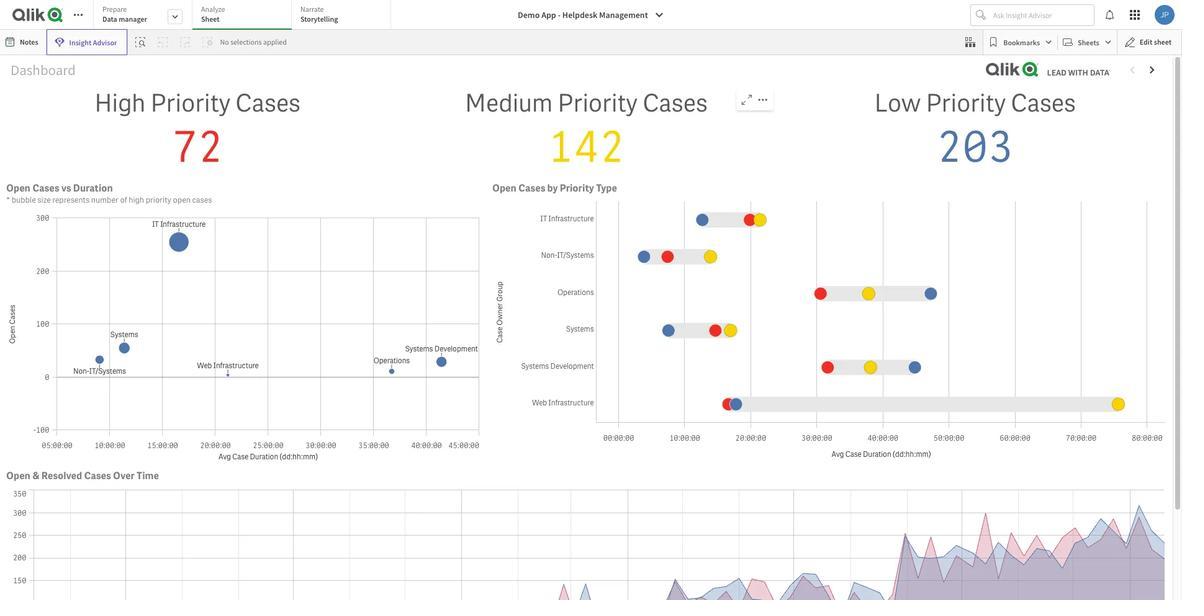 Task type: describe. For each thing, give the bounding box(es) containing it.
priority
[[146, 195, 171, 205]]

bookmarks
[[1003, 38, 1040, 47]]

application containing 72
[[0, 0, 1182, 601]]

management
[[599, 9, 648, 20]]

notes button
[[2, 32, 43, 52]]

priority for 142
[[558, 87, 638, 119]]

selections
[[230, 37, 262, 47]]

advisor
[[93, 38, 117, 47]]

sheet
[[201, 14, 220, 24]]

high
[[94, 87, 146, 119]]

number
[[91, 195, 119, 205]]

priority for 72
[[151, 87, 231, 119]]

by
[[547, 182, 558, 195]]

resolved
[[41, 470, 82, 483]]

analyze sheet
[[201, 4, 225, 24]]

demo app - helpdesk management
[[518, 9, 648, 20]]

data
[[102, 14, 117, 24]]

duration
[[73, 182, 113, 195]]

open for open & resolved cases over time
[[6, 470, 30, 483]]

Ask Insight Advisor text field
[[991, 5, 1094, 25]]

open for open cases vs duration * bubble size represents number of high priority open cases
[[6, 182, 30, 195]]

narrate storytelling
[[300, 4, 338, 24]]

tab list containing prepare
[[93, 0, 395, 31]]

no
[[220, 37, 229, 47]]

over
[[113, 470, 135, 483]]

cases
[[192, 195, 212, 205]]

cases inside low priority cases 203
[[1011, 87, 1076, 119]]

size
[[37, 195, 51, 205]]

high priority cases 72
[[94, 87, 301, 175]]

edit sheet
[[1140, 37, 1172, 47]]

next sheet: performance image
[[1147, 65, 1157, 75]]

narrate
[[300, 4, 324, 14]]

open for open cases by priority type
[[492, 182, 516, 195]]

72
[[172, 119, 223, 175]]

medium
[[465, 87, 553, 119]]

type
[[596, 182, 617, 195]]

&
[[32, 470, 39, 483]]

storytelling
[[300, 14, 338, 24]]

notes
[[20, 37, 38, 47]]

selections tool image
[[966, 37, 976, 47]]

edit sheet button
[[1117, 29, 1182, 55]]



Task type: vqa. For each thing, say whether or not it's contained in the screenshot.
Selections tool icon
yes



Task type: locate. For each thing, give the bounding box(es) containing it.
prepare data manager
[[102, 4, 147, 24]]

insight advisor
[[69, 38, 117, 47]]

insight advisor button
[[46, 29, 128, 55]]

priority inside high priority cases 72
[[151, 87, 231, 119]]

application
[[0, 0, 1182, 601]]

james peterson image
[[1155, 5, 1175, 25]]

demo
[[518, 9, 540, 20]]

sheet
[[1154, 37, 1172, 47]]

open & resolved cases over time
[[6, 470, 159, 483]]

medium priority cases 142
[[465, 87, 708, 175]]

open inside open cases vs duration * bubble size represents number of high priority open cases
[[6, 182, 30, 195]]

time
[[137, 470, 159, 483]]

demo app - helpdesk management button
[[510, 5, 672, 25]]

bubble
[[12, 195, 36, 205]]

applied
[[263, 37, 287, 47]]

open cases by priority type
[[492, 182, 617, 195]]

prepare
[[102, 4, 127, 14]]

priority
[[151, 87, 231, 119], [558, 87, 638, 119], [926, 87, 1006, 119], [560, 182, 594, 195]]

priority for 203
[[926, 87, 1006, 119]]

priority inside low priority cases 203
[[926, 87, 1006, 119]]

vs
[[61, 182, 71, 195]]

*
[[6, 195, 10, 205]]

open left by
[[492, 182, 516, 195]]

open cases vs duration * bubble size represents number of high priority open cases
[[6, 182, 212, 205]]

no selections applied
[[220, 37, 287, 47]]

bookmarks button
[[986, 32, 1055, 52]]

low
[[874, 87, 921, 119]]

sheets button
[[1060, 32, 1114, 52]]

high
[[129, 195, 144, 205]]

open left size
[[6, 182, 30, 195]]

insight
[[69, 38, 91, 47]]

low priority cases 203
[[874, 87, 1076, 175]]

-
[[558, 9, 561, 20]]

open
[[6, 182, 30, 195], [492, 182, 516, 195], [6, 470, 30, 483]]

open
[[173, 195, 191, 205]]

cases inside open cases vs duration * bubble size represents number of high priority open cases
[[32, 182, 59, 195]]

cases inside high priority cases 72
[[236, 87, 301, 119]]

analyze
[[201, 4, 225, 14]]

edit
[[1140, 37, 1153, 47]]

142
[[548, 119, 625, 175]]

helpdesk
[[562, 9, 597, 20]]

represents
[[52, 195, 90, 205]]

203
[[937, 119, 1014, 175]]

tab list
[[93, 0, 395, 31]]

cases
[[236, 87, 301, 119], [643, 87, 708, 119], [1011, 87, 1076, 119], [32, 182, 59, 195], [518, 182, 545, 195], [84, 470, 111, 483]]

of
[[120, 195, 127, 205]]

sheets
[[1078, 38, 1099, 47]]

priority inside the medium priority cases 142
[[558, 87, 638, 119]]

smart search image
[[136, 37, 146, 47]]

open left the &
[[6, 470, 30, 483]]

cases inside the medium priority cases 142
[[643, 87, 708, 119]]

manager
[[119, 14, 147, 24]]

app
[[541, 9, 556, 20]]



